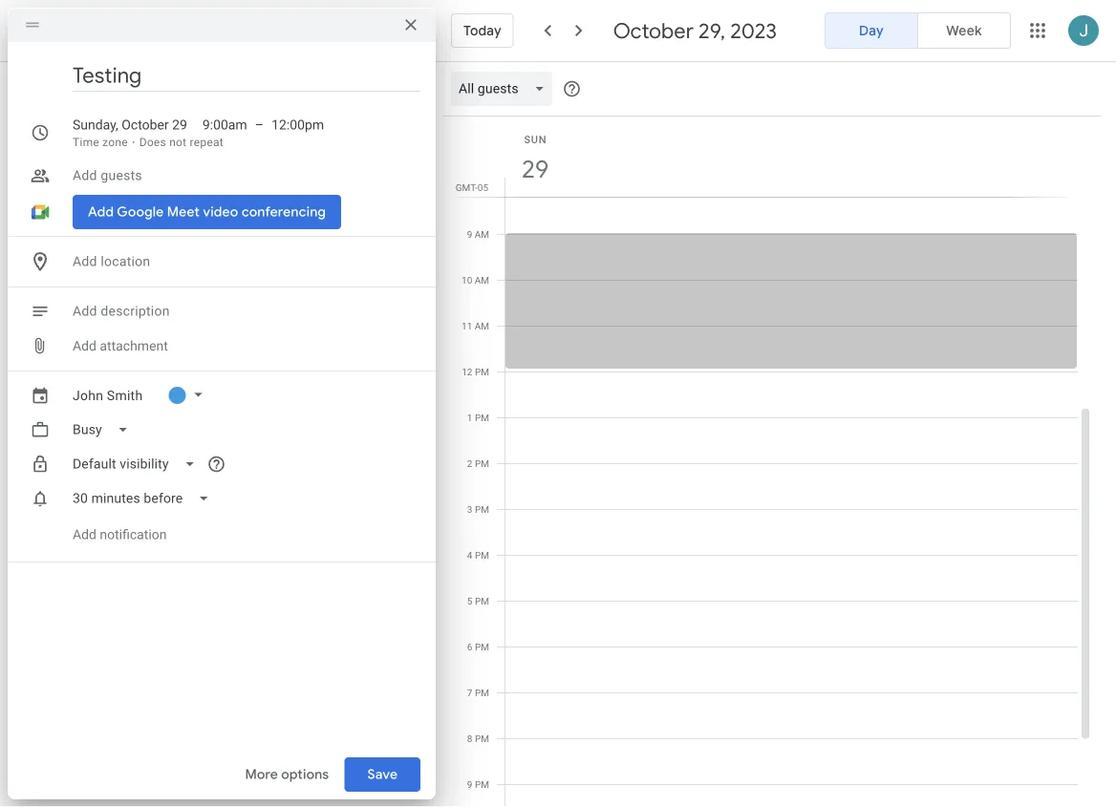 Task type: vqa. For each thing, say whether or not it's contained in the screenshot.
Add other calendars Icon
no



Task type: locate. For each thing, give the bounding box(es) containing it.
9 am
[[467, 228, 489, 240]]

2 add from the top
[[73, 254, 97, 270]]

5 add from the top
[[73, 527, 96, 543]]

add inside button
[[73, 338, 96, 354]]

0 vertical spatial 9
[[467, 228, 472, 240]]

add description
[[73, 303, 170, 319]]

zone
[[102, 136, 128, 149]]

add left location
[[73, 254, 97, 270]]

9:00am – 12:00pm
[[202, 117, 324, 133]]

pm right 8
[[475, 733, 489, 745]]

pm right the 2
[[475, 458, 489, 469]]

john
[[73, 388, 103, 403]]

option group
[[825, 12, 1011, 49]]

4 pm from the top
[[475, 504, 489, 515]]

Week radio
[[918, 12, 1011, 49]]

add down time
[[73, 168, 97, 184]]

29 grid
[[443, 117, 1093, 808]]

add inside button
[[73, 527, 96, 543]]

2 pm from the top
[[475, 412, 489, 423]]

does
[[139, 136, 166, 149]]

Day radio
[[825, 12, 919, 49]]

today
[[464, 22, 502, 39]]

sunday, october 29 element
[[513, 147, 557, 191]]

2 pm
[[467, 458, 489, 469]]

add description button
[[65, 294, 421, 329]]

notification
[[100, 527, 167, 543]]

10
[[462, 274, 472, 286]]

1 vertical spatial 9
[[467, 779, 473, 790]]

october up does
[[122, 117, 169, 133]]

29 up not
[[172, 117, 187, 133]]

am right "11"
[[475, 320, 489, 332]]

7 pm from the top
[[475, 641, 489, 653]]

2 9 from the top
[[467, 779, 473, 790]]

option group containing day
[[825, 12, 1011, 49]]

gmt-05
[[456, 182, 488, 193]]

10 pm from the top
[[475, 779, 489, 790]]

pm for 2 pm
[[475, 458, 489, 469]]

1 vertical spatial am
[[475, 274, 489, 286]]

29 down sun
[[520, 153, 548, 185]]

2 am from the top
[[475, 274, 489, 286]]

2
[[467, 458, 473, 469]]

pm for 6 pm
[[475, 641, 489, 653]]

3 am from the top
[[475, 320, 489, 332]]

1 9 from the top
[[467, 228, 472, 240]]

pm right 12
[[475, 366, 489, 378]]

05
[[478, 182, 488, 193]]

pm for 9 pm
[[475, 779, 489, 790]]

pm right 3
[[475, 504, 489, 515]]

pm down the 8 pm
[[475, 779, 489, 790]]

pm right 4
[[475, 550, 489, 561]]

repeat
[[190, 136, 224, 149]]

october
[[613, 17, 694, 44], [122, 117, 169, 133]]

1 vertical spatial 29
[[520, 153, 548, 185]]

3 pm from the top
[[475, 458, 489, 469]]

add for add notification
[[73, 527, 96, 543]]

add location button
[[65, 245, 421, 279]]

pm for 3 pm
[[475, 504, 489, 515]]

am up the 10 am at the left top
[[475, 228, 489, 240]]

None field
[[451, 72, 561, 106], [65, 413, 144, 447], [65, 447, 211, 482], [65, 482, 225, 516], [451, 72, 561, 106], [65, 413, 144, 447], [65, 447, 211, 482], [65, 482, 225, 516]]

7
[[467, 687, 473, 699]]

add left attachment
[[73, 338, 96, 354]]

3 add from the top
[[73, 303, 97, 319]]

9 down 8
[[467, 779, 473, 790]]

week
[[947, 22, 982, 39]]

1 vertical spatial october
[[122, 117, 169, 133]]

am for 9 am
[[475, 228, 489, 240]]

1 horizontal spatial october
[[613, 17, 694, 44]]

gmt-
[[456, 182, 478, 193]]

pm for 4 pm
[[475, 550, 489, 561]]

4 pm
[[467, 550, 489, 561]]

3 pm
[[467, 504, 489, 515]]

pm
[[475, 366, 489, 378], [475, 412, 489, 423], [475, 458, 489, 469], [475, 504, 489, 515], [475, 550, 489, 561], [475, 595, 489, 607], [475, 641, 489, 653], [475, 687, 489, 699], [475, 733, 489, 745], [475, 779, 489, 790]]

5 pm from the top
[[475, 550, 489, 561]]

add up add attachment button
[[73, 303, 97, 319]]

1 horizontal spatial 29
[[520, 153, 548, 185]]

pm right 6
[[475, 641, 489, 653]]

1 am from the top
[[475, 228, 489, 240]]

october 29, 2023
[[613, 17, 777, 44]]

pm right 5
[[475, 595, 489, 607]]

0 vertical spatial 29
[[172, 117, 187, 133]]

am
[[475, 228, 489, 240], [475, 274, 489, 286], [475, 320, 489, 332]]

29
[[172, 117, 187, 133], [520, 153, 548, 185]]

attachment
[[100, 338, 168, 354]]

0 horizontal spatial 29
[[172, 117, 187, 133]]

add
[[73, 168, 97, 184], [73, 254, 97, 270], [73, 303, 97, 319], [73, 338, 96, 354], [73, 527, 96, 543]]

8 pm from the top
[[475, 687, 489, 699]]

add inside 'dropdown button'
[[73, 254, 97, 270]]

october left "29,"
[[613, 17, 694, 44]]

0 vertical spatial am
[[475, 228, 489, 240]]

add for add location
[[73, 254, 97, 270]]

time
[[73, 136, 99, 149]]

add left the "notification"
[[73, 527, 96, 543]]

sun 29
[[520, 133, 548, 185]]

7 pm
[[467, 687, 489, 699]]

2 vertical spatial am
[[475, 320, 489, 332]]

pm right "1"
[[475, 412, 489, 423]]

to element
[[255, 116, 264, 135]]

add notification button
[[65, 512, 174, 558]]

sun
[[524, 133, 547, 145]]

am right 10 at the left
[[475, 274, 489, 286]]

9 up 10 at the left
[[467, 228, 472, 240]]

9
[[467, 228, 472, 240], [467, 779, 473, 790]]

am for 10 am
[[475, 274, 489, 286]]

0 horizontal spatial october
[[122, 117, 169, 133]]

6 pm
[[467, 641, 489, 653]]

6 pm from the top
[[475, 595, 489, 607]]

2023
[[730, 17, 777, 44]]

12:00pm
[[272, 117, 324, 133]]

1 pm from the top
[[475, 366, 489, 378]]

9 pm from the top
[[475, 733, 489, 745]]

0 vertical spatial october
[[613, 17, 694, 44]]

pm right 7
[[475, 687, 489, 699]]

description
[[101, 303, 170, 319]]

4 add from the top
[[73, 338, 96, 354]]

1 add from the top
[[73, 168, 97, 184]]



Task type: describe. For each thing, give the bounding box(es) containing it.
12 pm
[[462, 366, 489, 378]]

day
[[859, 22, 884, 39]]

pm for 5 pm
[[475, 595, 489, 607]]

add location
[[73, 254, 150, 270]]

11 am
[[462, 320, 489, 332]]

29 column header
[[505, 117, 1078, 197]]

sunday, october 29
[[73, 117, 187, 133]]

today button
[[451, 8, 514, 54]]

4
[[467, 550, 473, 561]]

6
[[467, 641, 473, 653]]

time zone
[[73, 136, 128, 149]]

add guests button
[[65, 159, 421, 193]]

john smith
[[73, 388, 143, 403]]

add attachment button
[[65, 329, 176, 363]]

1 pm
[[467, 412, 489, 423]]

pm for 7 pm
[[475, 687, 489, 699]]

9:00am
[[202, 117, 247, 133]]

pm for 1 pm
[[475, 412, 489, 423]]

–
[[255, 117, 264, 133]]

3
[[467, 504, 473, 515]]

8 pm
[[467, 733, 489, 745]]

add for add guests
[[73, 168, 97, 184]]

sunday,
[[73, 117, 118, 133]]

8
[[467, 733, 473, 745]]

12
[[462, 366, 473, 378]]

9 for 9 pm
[[467, 779, 473, 790]]

29,
[[699, 17, 726, 44]]

not
[[169, 136, 187, 149]]

add guests
[[73, 168, 142, 184]]

add attachment
[[73, 338, 168, 354]]

guests
[[101, 168, 142, 184]]

10 am
[[462, 274, 489, 286]]

5 pm
[[467, 595, 489, 607]]

pm for 8 pm
[[475, 733, 489, 745]]

9 pm
[[467, 779, 489, 790]]

add for add description
[[73, 303, 97, 319]]

does not repeat
[[139, 136, 224, 149]]

am for 11 am
[[475, 320, 489, 332]]

11
[[462, 320, 472, 332]]

add for add attachment
[[73, 338, 96, 354]]

29 inside column header
[[520, 153, 548, 185]]

5
[[467, 595, 473, 607]]

1
[[467, 412, 473, 423]]

Add title text field
[[73, 61, 421, 90]]

location
[[101, 254, 150, 270]]

pm for 12 pm
[[475, 366, 489, 378]]

add notification
[[73, 527, 167, 543]]

9 for 9 am
[[467, 228, 472, 240]]

smith
[[107, 388, 143, 403]]



